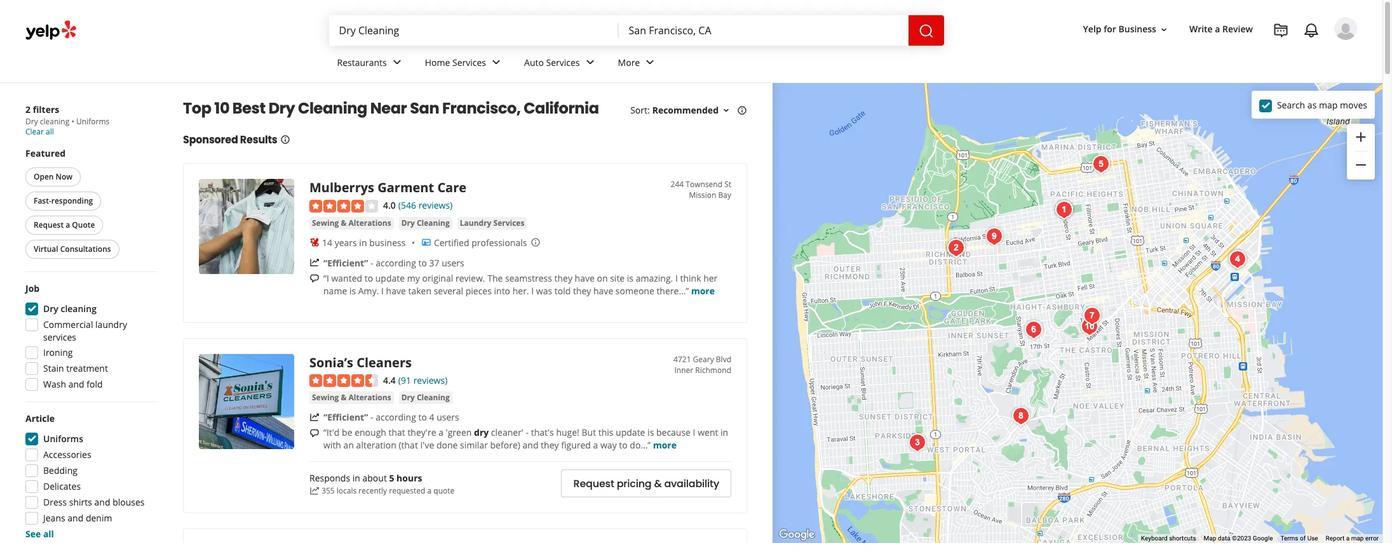 Task type: vqa. For each thing, say whether or not it's contained in the screenshot.
the leftmost In-N-Out Burger image
no



Task type: locate. For each thing, give the bounding box(es) containing it.
as
[[1307, 99, 1317, 111]]

1 sewing & alterations from the top
[[312, 218, 391, 229]]

1 vertical spatial sewing & alterations button
[[309, 392, 394, 405]]

sewing & alterations link down 4 star rating image
[[309, 217, 394, 230]]

jack's laundry image
[[1079, 303, 1105, 329]]

Near text field
[[629, 24, 898, 37]]

1 vertical spatial uniforms
[[43, 433, 83, 445]]

1 horizontal spatial update
[[616, 427, 645, 439]]

cleaning up commercial
[[61, 303, 97, 315]]

"efficient" - according to 37 users
[[323, 257, 464, 269]]

1 24 chevron down v2 image from the left
[[389, 55, 405, 70]]

2 sewing & alterations link from the top
[[309, 392, 394, 405]]

1 horizontal spatial 24 chevron down v2 image
[[489, 55, 504, 70]]

0 vertical spatial dry cleaning button
[[399, 217, 452, 230]]

14
[[322, 237, 332, 249]]

request up virtual at the left
[[34, 220, 64, 231]]

map left error
[[1351, 536, 1364, 543]]

cleaning down the restaurants
[[298, 98, 367, 119]]

cleaning for mulberrys garment care
[[417, 218, 450, 229]]

update inside cleaner' - that's huge! but this update is because i went in with an alteration (that i've done similar before) and they figured a way to do…"
[[616, 427, 645, 439]]

1 vertical spatial they
[[573, 285, 591, 297]]

commercial laundry services
[[43, 319, 127, 344]]

16 years in business v2 image
[[309, 238, 320, 248]]

1 vertical spatial update
[[616, 427, 645, 439]]

cleaners
[[357, 354, 412, 371]]

services right home
[[452, 56, 486, 68]]

alterations up 14 years in business
[[349, 218, 391, 229]]

sewing & alterations button down the 4.4 star rating "image"
[[309, 392, 394, 405]]

1 vertical spatial 16 info v2 image
[[280, 135, 290, 145]]

0 vertical spatial reviews)
[[418, 200, 453, 212]]

2 horizontal spatial services
[[546, 56, 580, 68]]

clear all link
[[25, 126, 54, 137]]

according
[[376, 257, 416, 269], [376, 412, 416, 424]]

2 horizontal spatial is
[[647, 427, 654, 439]]

1 vertical spatial cleaning
[[417, 218, 450, 229]]

a
[[1215, 23, 1220, 35], [66, 220, 70, 231], [439, 427, 443, 439], [593, 440, 598, 452], [427, 486, 432, 497], [1346, 536, 1350, 543]]

told
[[554, 285, 571, 297]]

to
[[418, 257, 427, 269], [365, 272, 373, 284], [418, 412, 427, 424], [619, 440, 628, 452]]

seamstress
[[505, 272, 552, 284]]

users right 4
[[437, 412, 459, 424]]

according for - according to 37 users
[[376, 257, 416, 269]]

16 info v2 image
[[737, 105, 747, 116], [280, 135, 290, 145]]

for
[[1104, 23, 1116, 35]]

244
[[671, 179, 684, 190]]

update down "efficient" - according to 37 users
[[375, 272, 405, 284]]

dry cleaning link down (546 reviews)
[[399, 217, 452, 230]]

i left was
[[531, 285, 534, 297]]

into
[[494, 285, 510, 297]]

laundry
[[95, 319, 127, 331]]

1 horizontal spatial more link
[[691, 285, 715, 297]]

someone
[[616, 285, 654, 297]]

1 vertical spatial cleaning
[[61, 303, 97, 315]]

uniforms right "•"
[[76, 116, 109, 127]]

and down "shirts"
[[68, 513, 83, 525]]

st
[[724, 179, 731, 190]]

yelp
[[1083, 23, 1101, 35]]

commercial
[[43, 319, 93, 331]]

24 chevron down v2 image
[[389, 55, 405, 70], [489, 55, 504, 70], [582, 55, 598, 70]]

more down her
[[691, 285, 715, 297]]

map right as
[[1319, 99, 1338, 111]]

dry up commercial
[[43, 303, 58, 315]]

services for home services
[[452, 56, 486, 68]]

and
[[68, 379, 84, 391], [523, 440, 538, 452], [94, 497, 110, 509], [68, 513, 83, 525]]

& inside button
[[654, 477, 662, 492]]

have left on
[[575, 272, 595, 284]]

to inside "i wanted to update my original review. the seamstress they have on site is amazing. i think her name is amy. i have taken several pieces into her. i was told they have someone there…"
[[365, 272, 373, 284]]

services right auto
[[546, 56, 580, 68]]

sewing & alterations down 4 star rating image
[[312, 218, 391, 229]]

16 trending v2 image down 16 years in business v2 image
[[309, 258, 320, 268]]

0 vertical spatial sewing & alterations button
[[309, 217, 394, 230]]

0 vertical spatial users
[[442, 257, 464, 269]]

services for auto services
[[546, 56, 580, 68]]

0 horizontal spatial none field
[[339, 24, 608, 37]]

filters
[[33, 104, 59, 116]]

& down 4 star rating image
[[341, 218, 347, 229]]

1 vertical spatial request
[[573, 477, 614, 492]]

taken
[[408, 285, 431, 297]]

request pricing & availability button
[[561, 470, 731, 498]]

0 vertical spatial dry cleaning
[[401, 218, 450, 229]]

in inside cleaner' - that's huge! but this update is because i went in with an alteration (that i've done similar before) and they figured a way to do…"
[[721, 427, 728, 439]]

site
[[610, 272, 625, 284]]

2 16 speech v2 image from the top
[[309, 429, 320, 439]]

0 vertical spatial request
[[34, 220, 64, 231]]

google
[[1253, 536, 1273, 543]]

16 speech v2 image left "it'd
[[309, 429, 320, 439]]

1 16 trending v2 image from the top
[[309, 258, 320, 268]]

0 horizontal spatial is
[[349, 285, 356, 297]]

responds
[[309, 473, 350, 485]]

sewing & alterations for sonia's
[[312, 393, 391, 404]]

- left that's
[[526, 427, 529, 439]]

to right way
[[619, 440, 628, 452]]

1 vertical spatial sewing
[[312, 393, 339, 404]]

i up 'there…"'
[[675, 272, 678, 284]]

users right 37 at the left of page
[[442, 257, 464, 269]]

1 horizontal spatial services
[[493, 218, 524, 229]]

sewing & alterations button for mulberrys
[[309, 217, 394, 230]]

0 vertical spatial alterations
[[349, 218, 391, 229]]

all right clear
[[46, 126, 54, 137]]

16 info v2 image right "results"
[[280, 135, 290, 145]]

veteran's deluxe cleaners image
[[1052, 197, 1077, 223], [1052, 197, 1077, 223]]

1 according from the top
[[376, 257, 416, 269]]

sewing & alterations link
[[309, 217, 394, 230], [309, 392, 394, 405]]

1 alterations from the top
[[349, 218, 391, 229]]

0 vertical spatial &
[[341, 218, 347, 229]]

2 24 chevron down v2 image from the left
[[489, 55, 504, 70]]

0 vertical spatial more
[[691, 285, 715, 297]]

0 vertical spatial sewing & alterations link
[[309, 217, 394, 230]]

delicates
[[43, 481, 81, 493]]

report
[[1326, 536, 1345, 543]]

4.4 star rating image
[[309, 375, 378, 388]]

search image
[[918, 23, 934, 38]]

0 vertical spatial 16 trending v2 image
[[309, 258, 320, 268]]

dry down (91
[[401, 393, 415, 404]]

2 vertical spatial &
[[654, 477, 662, 492]]

2 "efficient" from the top
[[323, 412, 368, 424]]

16 trending v2 image
[[309, 258, 320, 268], [309, 413, 320, 423]]

16 speech v2 image for mulberrys garment care
[[309, 274, 320, 284]]

group
[[1347, 124, 1375, 180], [22, 283, 158, 395], [22, 413, 158, 541]]

california
[[524, 98, 599, 119]]

services inside 'link'
[[452, 56, 486, 68]]

restaurants
[[337, 56, 387, 68]]

1 vertical spatial 16 trending v2 image
[[309, 413, 320, 423]]

1 horizontal spatial more
[[691, 285, 715, 297]]

1 vertical spatial 16 speech v2 image
[[309, 429, 320, 439]]

according down business
[[376, 257, 416, 269]]

in right went
[[721, 427, 728, 439]]

1 horizontal spatial is
[[627, 272, 633, 284]]

garment
[[378, 179, 434, 196]]

more
[[618, 56, 640, 68]]

1 vertical spatial in
[[721, 427, 728, 439]]

dress
[[43, 497, 67, 509]]

2
[[25, 104, 30, 116]]

see
[[25, 529, 41, 541]]

1 dry cleaning link from the top
[[399, 217, 452, 230]]

24 chevron down v2 image left auto
[[489, 55, 504, 70]]

0 vertical spatial map
[[1319, 99, 1338, 111]]

is up do…"
[[647, 427, 654, 439]]

dry cleaning button down (91 reviews)
[[399, 392, 452, 405]]

pricing
[[617, 477, 652, 492]]

0 vertical spatial 16 info v2 image
[[737, 105, 747, 116]]

1 sewing & alterations link from the top
[[309, 217, 394, 230]]

alterations down 4.4
[[349, 393, 391, 404]]

users for "efficient" - according to 4 users
[[437, 412, 459, 424]]

1 vertical spatial sewing & alterations link
[[309, 392, 394, 405]]

-
[[370, 257, 373, 269], [370, 412, 373, 424], [526, 427, 529, 439]]

uniforms up accessories
[[43, 433, 83, 445]]

zoom out image
[[1353, 158, 1369, 173]]

0 vertical spatial uniforms
[[76, 116, 109, 127]]

None search field
[[329, 15, 946, 46]]

nolan p. image
[[1334, 17, 1357, 40]]

reviews) right (91
[[413, 375, 447, 387]]

0 vertical spatial more link
[[691, 285, 715, 297]]

1 vertical spatial all
[[43, 529, 54, 541]]

certified professionals
[[434, 237, 527, 249]]

sonia's cleaners image
[[943, 235, 969, 261], [943, 235, 969, 261]]

requested
[[389, 486, 425, 497]]

2 vertical spatial cleaning
[[417, 393, 450, 404]]

2 sewing & alterations button from the top
[[309, 392, 394, 405]]

jeans and denim
[[43, 513, 112, 525]]

error
[[1365, 536, 1379, 543]]

locals
[[337, 486, 357, 497]]

0 horizontal spatial request
[[34, 220, 64, 231]]

& right pricing
[[654, 477, 662, 492]]

mulberrys garment care
[[309, 179, 466, 196]]

deluxe cleaners image
[[1088, 152, 1114, 177]]

more down because
[[653, 440, 677, 452]]

1 dry cleaning button from the top
[[399, 217, 452, 230]]

0 vertical spatial all
[[46, 126, 54, 137]]

1 vertical spatial map
[[1351, 536, 1364, 543]]

5
[[389, 473, 394, 485]]

&
[[341, 218, 347, 229], [341, 393, 347, 404], [654, 477, 662, 492]]

dry cleaning down (546 reviews)
[[401, 218, 450, 229]]

16 trending v2 image
[[309, 486, 320, 497]]

in up locals
[[352, 473, 360, 485]]

home services link
[[415, 46, 514, 83]]

sewing & alterations down the 4.4 star rating "image"
[[312, 393, 391, 404]]

request inside button
[[573, 477, 614, 492]]

terms of use link
[[1281, 536, 1318, 543]]

4.4 link
[[383, 373, 396, 387]]

request inside button
[[34, 220, 64, 231]]

i left went
[[693, 427, 695, 439]]

1 vertical spatial dry cleaning
[[401, 393, 450, 404]]

according for - according to 4 users
[[376, 412, 416, 424]]

more link down her
[[691, 285, 715, 297]]

16 info v2 image right 16 chevron down v2 image
[[737, 105, 747, 116]]

1 horizontal spatial map
[[1351, 536, 1364, 543]]

& down the 4.4 star rating "image"
[[341, 393, 347, 404]]

0 horizontal spatial 16 info v2 image
[[280, 135, 290, 145]]

0 horizontal spatial map
[[1319, 99, 1338, 111]]

1 vertical spatial "efficient"
[[323, 412, 368, 424]]

all inside 'group'
[[43, 529, 54, 541]]

according up that
[[376, 412, 416, 424]]

1 16 speech v2 image from the top
[[309, 274, 320, 284]]

sewing & alterations link down the 4.4 star rating "image"
[[309, 392, 394, 405]]

dry inside 2 filters dry cleaning • uniforms clear all
[[25, 116, 38, 127]]

zoom in image
[[1353, 129, 1369, 145]]

(that
[[399, 440, 418, 452]]

1 "efficient" from the top
[[323, 257, 368, 269]]

more link down because
[[653, 440, 677, 452]]

16 trending v2 image for "efficient" - according to 4 users
[[309, 413, 320, 423]]

update inside "i wanted to update my original review. the seamstress they have on site is amazing. i think her name is amy. i have taken several pieces into her. i was told they have someone there…"
[[375, 272, 405, 284]]

1 sewing & alterations button from the top
[[309, 217, 394, 230]]

fast-responding
[[34, 196, 93, 206]]

Find text field
[[339, 24, 608, 37]]

2 dry cleaning from the top
[[401, 393, 450, 404]]

0 vertical spatial update
[[375, 272, 405, 284]]

2 none field from the left
[[629, 24, 898, 37]]

francisco,
[[442, 98, 521, 119]]

group containing article
[[22, 413, 158, 541]]

0 vertical spatial cleaning
[[40, 116, 69, 127]]

"efficient" up wanted
[[323, 257, 368, 269]]

be
[[342, 427, 352, 439]]

that
[[389, 427, 405, 439]]

1 vertical spatial is
[[349, 285, 356, 297]]

to up amy.
[[365, 272, 373, 284]]

sewing
[[312, 218, 339, 229], [312, 393, 339, 404]]

they up told
[[554, 272, 572, 284]]

1 vertical spatial alterations
[[349, 393, 391, 404]]

data
[[1218, 536, 1230, 543]]

1 vertical spatial according
[[376, 412, 416, 424]]

2 vertical spatial -
[[526, 427, 529, 439]]

16 speech v2 image left "i
[[309, 274, 320, 284]]

sewing down the 4.4 star rating "image"
[[312, 393, 339, 404]]

cleaning down filters
[[40, 116, 69, 127]]

None field
[[339, 24, 608, 37], [629, 24, 898, 37]]

1 vertical spatial &
[[341, 393, 347, 404]]

dry cleaning link down (91 reviews)
[[399, 392, 452, 405]]

14 years in business
[[322, 237, 406, 249]]

3 24 chevron down v2 image from the left
[[582, 55, 598, 70]]

now
[[56, 172, 72, 182]]

(91 reviews) link
[[398, 373, 447, 387]]

user actions element
[[1073, 16, 1375, 94]]

moves
[[1340, 99, 1367, 111]]

virtual consultations
[[34, 244, 111, 255]]

sewing & alterations button down 4 star rating image
[[309, 217, 394, 230]]

map data ©2023 google
[[1204, 536, 1273, 543]]

2 vertical spatial in
[[352, 473, 360, 485]]

0 horizontal spatial update
[[375, 272, 405, 284]]

sewing & alterations for mulberrys
[[312, 218, 391, 229]]

1 horizontal spatial request
[[573, 477, 614, 492]]

- up enough
[[370, 412, 373, 424]]

and inside cleaner' - that's huge! but this update is because i went in with an alteration (that i've done similar before) and they figured a way to do…"
[[523, 440, 538, 452]]

i right amy.
[[381, 285, 384, 297]]

dry cleaning link for garment
[[399, 217, 452, 230]]

i
[[675, 272, 678, 284], [381, 285, 384, 297], [531, 285, 534, 297], [693, 427, 695, 439]]

16 speech v2 image for sonia's cleaners
[[309, 429, 320, 439]]

355
[[322, 486, 335, 497]]

map region
[[611, 61, 1392, 544]]

4.0
[[383, 200, 396, 212]]

write
[[1189, 23, 1213, 35]]

mulberrys garment care image
[[1225, 247, 1250, 272]]

0 vertical spatial according
[[376, 257, 416, 269]]

2 dry cleaning button from the top
[[399, 392, 452, 405]]

art cleaners image
[[1021, 317, 1046, 343]]

1 vertical spatial dry cleaning link
[[399, 392, 452, 405]]

1 vertical spatial reviews)
[[413, 375, 447, 387]]

0 vertical spatial -
[[370, 257, 373, 269]]

they right told
[[573, 285, 591, 297]]

mulberrys garment care image
[[199, 179, 294, 274], [1225, 247, 1250, 272]]

1 vertical spatial more
[[653, 440, 677, 452]]

is inside cleaner' - that's huge! but this update is because i went in with an alteration (that i've done similar before) and they figured a way to do…"
[[647, 427, 654, 439]]

dry cleaning for cleaners
[[401, 393, 450, 404]]

0 vertical spatial sewing & alterations
[[312, 218, 391, 229]]

1 vertical spatial sewing & alterations
[[312, 393, 391, 404]]

16 chevron down v2 image
[[1159, 25, 1169, 35]]

24 chevron down v2 image inside restaurants "link"
[[389, 55, 405, 70]]

- down 14 years in business
[[370, 257, 373, 269]]

that's
[[531, 427, 554, 439]]

recommended button
[[652, 104, 731, 116]]

0 horizontal spatial services
[[452, 56, 486, 68]]

24 chevron down v2 image right the restaurants
[[389, 55, 405, 70]]

request left pricing
[[573, 477, 614, 492]]

map
[[1319, 99, 1338, 111], [1351, 536, 1364, 543]]

16 speech v2 image
[[309, 274, 320, 284], [309, 429, 320, 439]]

2 vertical spatial group
[[22, 413, 158, 541]]

0 vertical spatial "efficient"
[[323, 257, 368, 269]]

cleaning inside 2 filters dry cleaning • uniforms clear all
[[40, 116, 69, 127]]

services up professionals
[[493, 218, 524, 229]]

2 vertical spatial they
[[541, 440, 559, 452]]

dress shirts and blouses
[[43, 497, 145, 509]]

stain treatment
[[43, 363, 108, 375]]

map for error
[[1351, 536, 1364, 543]]

24 chevron down v2 image right auto services at the left of the page
[[582, 55, 598, 70]]

2 sewing & alterations from the top
[[312, 393, 391, 404]]

2 vertical spatial is
[[647, 427, 654, 439]]

1 horizontal spatial none field
[[629, 24, 898, 37]]

all inside 2 filters dry cleaning • uniforms clear all
[[46, 126, 54, 137]]

1 vertical spatial more link
[[653, 440, 677, 452]]

reviews) for garment
[[418, 200, 453, 212]]

1 none field from the left
[[339, 24, 608, 37]]

sonia's cleaners image
[[199, 354, 294, 450]]

they
[[554, 272, 572, 284], [573, 285, 591, 297], [541, 440, 559, 452]]

request
[[34, 220, 64, 231], [573, 477, 614, 492]]

1 vertical spatial dry cleaning button
[[399, 392, 452, 405]]

reviews)
[[418, 200, 453, 212], [413, 375, 447, 387]]

info icon image
[[531, 237, 541, 248], [531, 237, 541, 248]]

2 alterations from the top
[[349, 393, 391, 404]]

reviews) down care
[[418, 200, 453, 212]]

1 vertical spatial users
[[437, 412, 459, 424]]

1 vertical spatial -
[[370, 412, 373, 424]]

2 sewing from the top
[[312, 393, 339, 404]]

in right years
[[359, 237, 367, 249]]

they down that's
[[541, 440, 559, 452]]

all right see
[[43, 529, 54, 541]]

24 chevron down v2 image inside "home services" 'link'
[[489, 55, 504, 70]]

alterations
[[349, 218, 391, 229], [349, 393, 391, 404]]

townsend
[[686, 179, 722, 190]]

0 vertical spatial 16 speech v2 image
[[309, 274, 320, 284]]

cleaning down (546 reviews)
[[417, 218, 450, 229]]

0 vertical spatial dry cleaning link
[[399, 217, 452, 230]]

and down that's
[[523, 440, 538, 452]]

bedding
[[43, 465, 77, 477]]

0 vertical spatial is
[[627, 272, 633, 284]]

search as map moves
[[1277, 99, 1367, 111]]

"efficient" up be
[[323, 412, 368, 424]]

16 trending v2 image down the 4.4 star rating "image"
[[309, 413, 320, 423]]

1 dry cleaning from the top
[[401, 218, 450, 229]]

alterations for cleaners
[[349, 393, 391, 404]]

2 according from the top
[[376, 412, 416, 424]]

update up do…"
[[616, 427, 645, 439]]

sewing & alterations button for sonia's
[[309, 392, 394, 405]]

a inside 'element'
[[1215, 23, 1220, 35]]

with
[[323, 440, 341, 452]]

google image
[[776, 527, 818, 544]]

16 trending v2 image for "efficient" - according to 37 users
[[309, 258, 320, 268]]

sponsored
[[183, 133, 238, 147]]

dry right 'best'
[[269, 98, 295, 119]]

laundry
[[460, 218, 491, 229]]

cleaning up 4
[[417, 393, 450, 404]]

is down wanted
[[349, 285, 356, 297]]

projects image
[[1273, 23, 1288, 38]]

services inside button
[[493, 218, 524, 229]]

business
[[369, 237, 406, 249]]

to left 37 at the left of page
[[418, 257, 427, 269]]

dry cleaning down (91 reviews)
[[401, 393, 450, 404]]

arguello cleaners image
[[982, 224, 1007, 249]]

2 16 trending v2 image from the top
[[309, 413, 320, 423]]

is right site
[[627, 272, 633, 284]]

dry down 2
[[25, 116, 38, 127]]

sewing up 14 at the left top of the page
[[312, 218, 339, 229]]

2 dry cleaning link from the top
[[399, 392, 452, 405]]

2 horizontal spatial 24 chevron down v2 image
[[582, 55, 598, 70]]

"efficient" for - according to 37 users
[[323, 257, 368, 269]]

0 horizontal spatial 24 chevron down v2 image
[[389, 55, 405, 70]]

uniforms inside 2 filters dry cleaning • uniforms clear all
[[76, 116, 109, 127]]

sewing & alterations link for sonia's
[[309, 392, 394, 405]]

dry cleaning button down (546 reviews)
[[399, 217, 452, 230]]

24 chevron down v2 image inside auto services link
[[582, 55, 598, 70]]

1 sewing from the top
[[312, 218, 339, 229]]

update
[[375, 272, 405, 284], [616, 427, 645, 439]]

to left 4
[[418, 412, 427, 424]]

1 vertical spatial group
[[22, 283, 158, 395]]

0 horizontal spatial more
[[653, 440, 677, 452]]

dry cleaning link for cleaners
[[399, 392, 452, 405]]

0 vertical spatial sewing
[[312, 218, 339, 229]]



Task type: describe. For each thing, give the bounding box(es) containing it.
huge!
[[556, 427, 579, 439]]

- for - according to 4 users
[[370, 412, 373, 424]]

244 townsend st mission bay
[[671, 179, 731, 201]]

search
[[1277, 99, 1305, 111]]

(546 reviews) link
[[398, 198, 453, 212]]

4.4
[[383, 375, 396, 387]]

sonia's
[[309, 354, 353, 371]]

dry cleaning button for cleaners
[[399, 392, 452, 405]]

all seasons cleaners image
[[905, 430, 930, 456]]

dry cleaning button for garment
[[399, 217, 452, 230]]

results
[[240, 133, 277, 147]]

sonia's cleaners
[[309, 354, 412, 371]]

16 chevron down v2 image
[[721, 105, 731, 116]]

mulberrys
[[309, 179, 374, 196]]

see all
[[25, 529, 54, 541]]

featured group
[[23, 147, 158, 262]]

"efficient" - according to 4 users
[[323, 412, 459, 424]]

to inside cleaner' - that's huge! but this update is because i went in with an alteration (that i've done similar before) and they figured a way to do…"
[[619, 440, 628, 452]]

dry cleaning for garment
[[401, 218, 450, 229]]

they inside cleaner' - that's huge! but this update is because i went in with an alteration (that i've done similar before) and they figured a way to do…"
[[541, 440, 559, 452]]

home services
[[425, 56, 486, 68]]

business
[[1119, 23, 1156, 35]]

this
[[598, 427, 613, 439]]

bay cleaners 2 image
[[1077, 314, 1102, 340]]

terms of use
[[1281, 536, 1318, 543]]

think
[[680, 272, 701, 284]]

a inside cleaner' - that's huge! but this update is because i went in with an alteration (that i've done similar before) and they figured a way to do…"
[[593, 440, 598, 452]]

wash
[[43, 379, 66, 391]]

write a review link
[[1184, 18, 1258, 41]]

alteration
[[356, 440, 396, 452]]

group containing job
[[22, 283, 158, 395]]

0 horizontal spatial mulberrys garment care image
[[199, 179, 294, 274]]

keyboard
[[1141, 536, 1168, 543]]

notifications image
[[1304, 23, 1319, 38]]

they're
[[408, 427, 436, 439]]

i inside cleaner' - that's huge! but this update is because i went in with an alteration (that i've done similar before) and they figured a way to do…"
[[693, 427, 695, 439]]

a inside button
[[66, 220, 70, 231]]

open
[[34, 172, 54, 182]]

(91 reviews)
[[398, 375, 447, 387]]

0 vertical spatial cleaning
[[298, 98, 367, 119]]

none field find
[[339, 24, 608, 37]]

clear
[[25, 126, 44, 137]]

amazing.
[[636, 272, 673, 284]]

have down on
[[593, 285, 613, 297]]

her.
[[513, 285, 529, 297]]

auto services
[[524, 56, 580, 68]]

done
[[436, 440, 458, 452]]

1 horizontal spatial mulberrys garment care image
[[1225, 247, 1250, 272]]

16 certified professionals v2 image
[[421, 238, 431, 248]]

bay
[[718, 190, 731, 201]]

see all button
[[25, 529, 54, 541]]

users for "efficient" - according to 37 users
[[442, 257, 464, 269]]

job
[[25, 283, 40, 295]]

inner
[[674, 365, 693, 376]]

request for request pricing & availability
[[573, 477, 614, 492]]

24 chevron down v2 image
[[642, 55, 658, 70]]

name
[[323, 285, 347, 297]]

sewing for sonia's
[[312, 393, 339, 404]]

do…"
[[630, 440, 651, 452]]

0 vertical spatial group
[[1347, 124, 1375, 180]]

laundry services button
[[457, 217, 527, 230]]

yelp for business
[[1083, 23, 1156, 35]]

1 horizontal spatial 16 info v2 image
[[737, 105, 747, 116]]

mission
[[689, 190, 716, 201]]

uniforms inside 'group'
[[43, 433, 83, 445]]

top 10 best dry cleaning near san francisco, california
[[183, 98, 599, 119]]

sewing & alterations link for mulberrys
[[309, 217, 394, 230]]

24 chevron down v2 image for auto services
[[582, 55, 598, 70]]

2 filters dry cleaning • uniforms clear all
[[25, 104, 109, 137]]

(91
[[398, 375, 411, 387]]

san
[[410, 98, 439, 119]]

report a map error link
[[1326, 536, 1379, 543]]

richmond
[[695, 365, 731, 376]]

- inside cleaner' - that's huge! but this update is because i went in with an alteration (that i've done similar before) and they figured a way to do…"
[[526, 427, 529, 439]]

care
[[437, 179, 466, 196]]

dry
[[474, 427, 489, 439]]

wash and fold
[[43, 379, 103, 391]]

before)
[[490, 440, 520, 452]]

map for moves
[[1319, 99, 1338, 111]]

(546 reviews)
[[398, 200, 453, 212]]

37
[[429, 257, 439, 269]]

"efficient" for - according to 4 users
[[323, 412, 368, 424]]

her
[[703, 272, 718, 284]]

use
[[1307, 536, 1318, 543]]

recently
[[359, 486, 387, 497]]

24 chevron down v2 image for restaurants
[[389, 55, 405, 70]]

figured
[[561, 440, 591, 452]]

sponsored results
[[183, 133, 277, 147]]

terms
[[1281, 536, 1298, 543]]

alterations for garment
[[349, 218, 391, 229]]

4
[[429, 412, 434, 424]]

services for laundry services
[[493, 218, 524, 229]]

& for mulberrys
[[341, 218, 347, 229]]

cleaning for sonia's cleaners
[[417, 393, 450, 404]]

several
[[434, 285, 463, 297]]

years
[[335, 237, 357, 249]]

laundry services link
[[457, 217, 527, 230]]

enough
[[355, 427, 386, 439]]

fold
[[87, 379, 103, 391]]

and up denim
[[94, 497, 110, 509]]

none field the near
[[629, 24, 898, 37]]

certified
[[434, 237, 469, 249]]

pieces
[[466, 285, 492, 297]]

my
[[407, 272, 420, 284]]

hours
[[397, 473, 422, 485]]

0 vertical spatial they
[[554, 272, 572, 284]]

dry inside 'group'
[[43, 303, 58, 315]]

dry down "(546"
[[401, 218, 415, 229]]

business categories element
[[327, 46, 1357, 83]]

10
[[214, 98, 229, 119]]

4.0 link
[[383, 198, 396, 212]]

0 horizontal spatial more link
[[653, 440, 677, 452]]

355 locals recently requested a quote
[[322, 486, 454, 497]]

recommended
[[652, 104, 719, 116]]

and down stain treatment
[[68, 379, 84, 391]]

request for request a quote
[[34, 220, 64, 231]]

reviews) for cleaners
[[413, 375, 447, 387]]

miraloma cleaners image
[[1008, 404, 1034, 429]]

& for sonia's
[[341, 393, 347, 404]]

24 chevron down v2 image for home services
[[489, 55, 504, 70]]

treatment
[[66, 363, 108, 375]]

ironing
[[43, 347, 73, 359]]

4 star rating image
[[309, 200, 378, 213]]

0 vertical spatial in
[[359, 237, 367, 249]]

cleaner'
[[491, 427, 524, 439]]

review
[[1222, 23, 1253, 35]]

sonia's cleaners link
[[309, 354, 412, 371]]

cleaning inside 'group'
[[61, 303, 97, 315]]

sewing for mulberrys
[[312, 218, 339, 229]]

- for - according to 37 users
[[370, 257, 373, 269]]

have left taken
[[386, 285, 406, 297]]

jeans
[[43, 513, 65, 525]]

restaurants link
[[327, 46, 415, 83]]

mulberrys garment care link
[[309, 179, 466, 196]]

denim
[[86, 513, 112, 525]]

"it'd
[[323, 427, 340, 439]]



